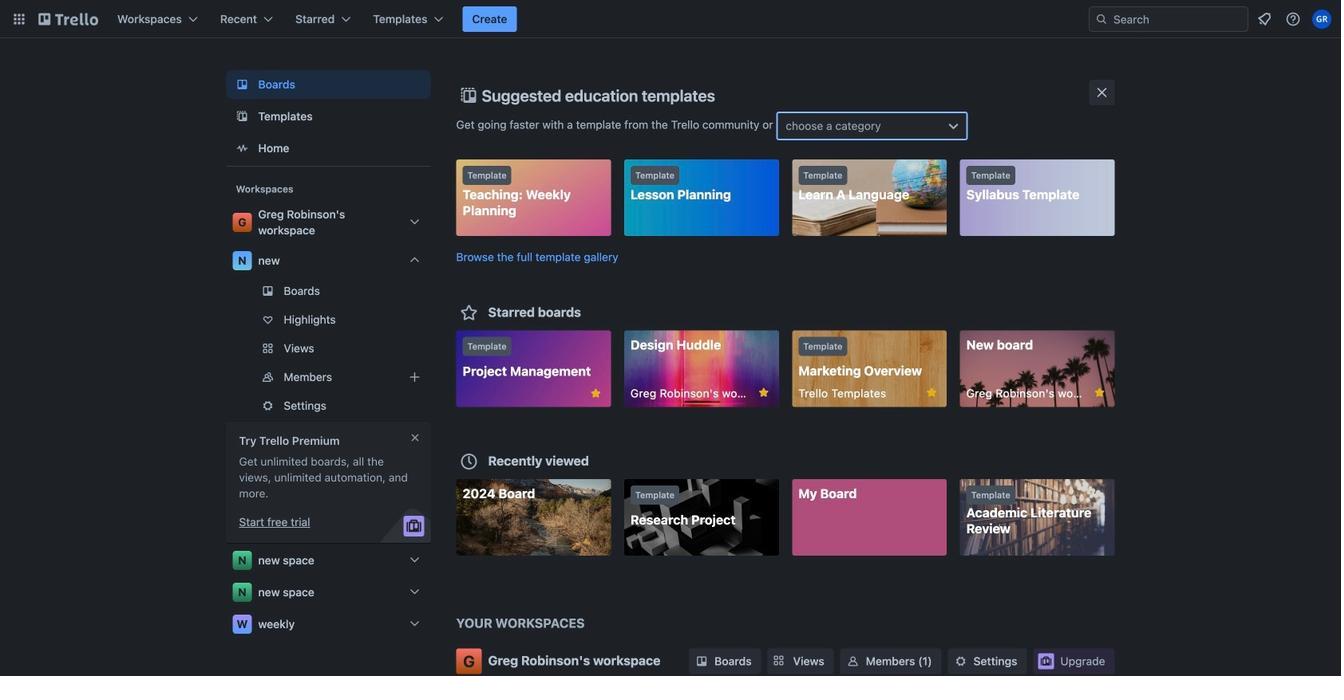 Task type: vqa. For each thing, say whether or not it's contained in the screenshot.
Recent
no



Task type: describe. For each thing, give the bounding box(es) containing it.
back to home image
[[38, 6, 98, 32]]

home image
[[233, 139, 252, 158]]



Task type: locate. For each thing, give the bounding box(es) containing it.
open information menu image
[[1285, 11, 1301, 27]]

2 sm image from the left
[[845, 654, 861, 670]]

board image
[[233, 75, 252, 94]]

primary element
[[0, 0, 1341, 38]]

sm image
[[694, 654, 710, 670], [845, 654, 861, 670]]

search image
[[1095, 13, 1108, 26]]

Search field
[[1089, 6, 1249, 32]]

0 horizontal spatial sm image
[[694, 654, 710, 670]]

add image
[[405, 368, 424, 387]]

1 sm image from the left
[[694, 654, 710, 670]]

click to unstar this board. it will be removed from your starred list. image
[[757, 386, 771, 400]]

sm image
[[953, 654, 969, 670]]

greg robinson (gregrobinson96) image
[[1312, 10, 1332, 29]]

1 horizontal spatial sm image
[[845, 654, 861, 670]]

template board image
[[233, 107, 252, 126]]

click to unstar this board. it will be removed from your starred list. image
[[589, 387, 603, 401]]

0 notifications image
[[1255, 10, 1274, 29]]



